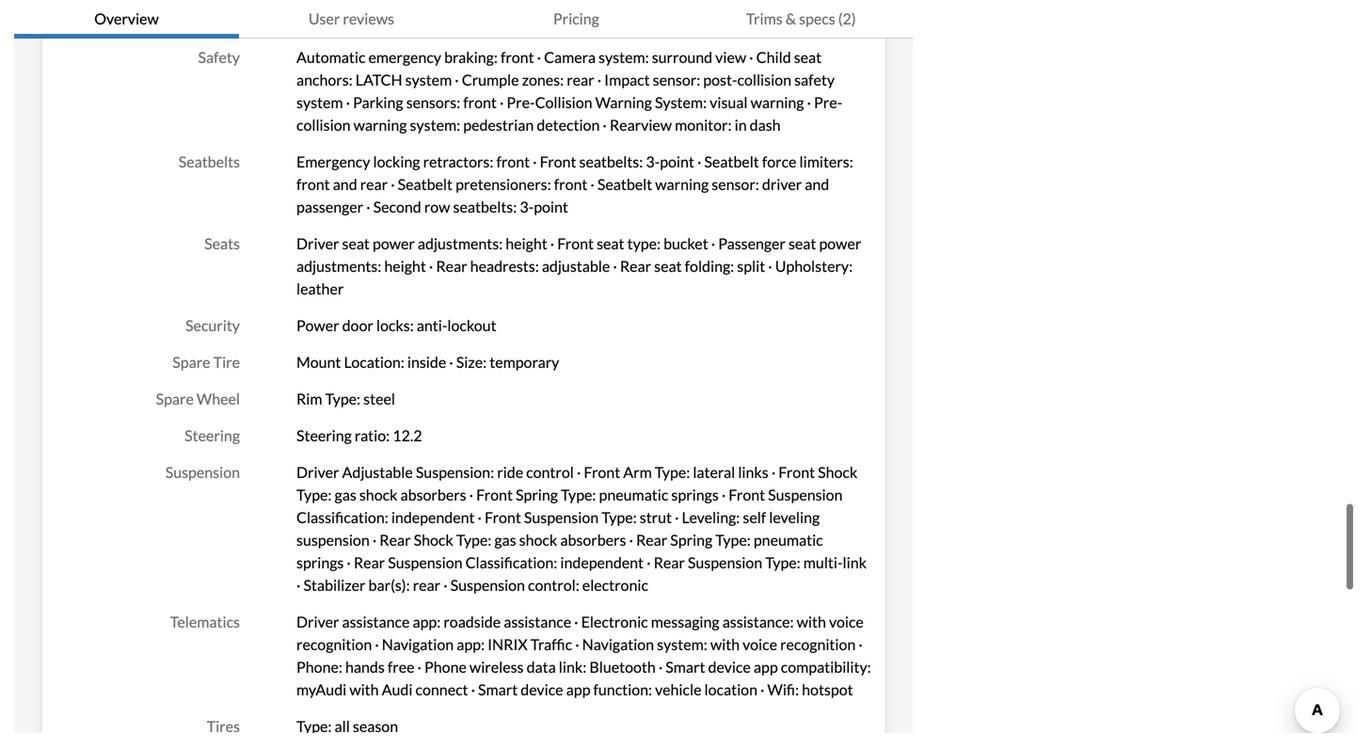 Task type: locate. For each thing, give the bounding box(es) containing it.
1 vertical spatial rear
[[360, 175, 388, 193]]

roof left rails: on the top of page
[[518, 11, 549, 30]]

2 vertical spatial warning
[[655, 175, 709, 193]]

1 vertical spatial collision
[[296, 116, 351, 134]]

pricing tab
[[464, 0, 689, 39]]

0 vertical spatial shock
[[359, 486, 398, 504]]

1 driver from the top
[[296, 234, 339, 253]]

with up 'compatibility:'
[[797, 613, 826, 631]]

app
[[754, 658, 778, 676], [566, 680, 590, 699]]

1 horizontal spatial anti-
[[417, 316, 447, 335]]

spare for spare wheel
[[156, 390, 194, 408]]

3- down pretensioners:
[[520, 198, 534, 216]]

height up headrests:
[[506, 234, 547, 253]]

spare wheel
[[156, 390, 240, 408]]

power down "second"
[[373, 234, 415, 253]]

power up upholstery: in the right of the page
[[819, 234, 861, 253]]

seat up safety
[[794, 48, 822, 66]]

pneumatic down leveling
[[754, 531, 823, 549]]

tab list containing overview
[[14, 0, 913, 39]]

classification: up suspension
[[296, 508, 388, 527]]

steering down rim
[[296, 426, 352, 445]]

seatbelt up row
[[398, 175, 453, 193]]

0 horizontal spatial app
[[566, 680, 590, 699]]

1 horizontal spatial roof
[[518, 11, 549, 30]]

smart down wireless
[[478, 680, 518, 699]]

warning up bucket
[[655, 175, 709, 193]]

temporary
[[490, 353, 559, 371]]

type: down "suspension:"
[[456, 531, 491, 549]]

2 vertical spatial with
[[349, 680, 379, 699]]

0 vertical spatial spare
[[172, 353, 210, 371]]

passenger
[[296, 198, 363, 216]]

power
[[373, 234, 415, 253], [819, 234, 861, 253]]

warning up 'dash'
[[751, 93, 804, 112]]

and down emergency
[[333, 175, 357, 193]]

smart
[[666, 658, 705, 676], [478, 680, 518, 699]]

springs up leveling:
[[671, 486, 719, 504]]

collision
[[535, 93, 592, 112]]

assistance up the traffic on the left bottom
[[504, 613, 571, 631]]

1 horizontal spatial height
[[506, 234, 547, 253]]

1 vertical spatial app:
[[457, 635, 485, 654]]

shock up leveling
[[818, 463, 858, 481]]

mount location: inside · size: temporary
[[296, 353, 559, 371]]

lockout
[[447, 316, 496, 335]]

shock
[[818, 463, 858, 481], [414, 531, 453, 549]]

1 vertical spatial gas
[[494, 531, 516, 549]]

recognition up 'compatibility:'
[[780, 635, 856, 654]]

1 vertical spatial anti-
[[417, 316, 447, 335]]

1 horizontal spatial gas
[[494, 531, 516, 549]]

rim type: steel
[[296, 390, 395, 408]]

2 horizontal spatial with
[[797, 613, 826, 631]]

1 and from the left
[[333, 175, 357, 193]]

app: down roadside at the left bottom of page
[[457, 635, 485, 654]]

type: right rim
[[325, 390, 360, 408]]

sensor: left driver
[[712, 175, 759, 193]]

3-
[[646, 153, 660, 171], [520, 198, 534, 216]]

1 horizontal spatial spring
[[670, 531, 713, 549]]

1 horizontal spatial and
[[805, 175, 829, 193]]

2 vertical spatial rear
[[413, 576, 440, 594]]

latch
[[355, 71, 402, 89]]

0 horizontal spatial collision
[[296, 116, 351, 134]]

2 horizontal spatial system:
[[657, 635, 707, 654]]

1 vertical spatial smart
[[478, 680, 518, 699]]

0 horizontal spatial power
[[373, 234, 415, 253]]

seatbelts: down rearview at the top of page
[[579, 153, 643, 171]]

0 horizontal spatial navigation
[[382, 635, 454, 654]]

spring down the control on the left of the page
[[516, 486, 558, 504]]

spring down leveling:
[[670, 531, 713, 549]]

spare
[[172, 353, 210, 371], [156, 390, 194, 408]]

rear inside automatic emergency braking: front · camera system: surround view · child seat anchors: latch system · crumple zones: rear · impact sensor: post-collision safety system · parking sensors: front · pre-collision warning system: visual warning · pre- collision warning system: pedestrian detection · rearview monitor: in dash
[[567, 71, 594, 89]]

1 horizontal spatial seatbelts:
[[579, 153, 643, 171]]

point down pretensioners:
[[534, 198, 568, 216]]

smart up vehicle
[[666, 658, 705, 676]]

·
[[511, 11, 515, 30], [537, 48, 541, 66], [749, 48, 753, 66], [455, 71, 459, 89], [597, 71, 601, 89], [346, 93, 350, 112], [500, 93, 504, 112], [807, 93, 811, 112], [603, 116, 607, 134], [533, 153, 537, 171], [697, 153, 701, 171], [391, 175, 395, 193], [590, 175, 595, 193], [366, 198, 370, 216], [550, 234, 554, 253], [711, 234, 715, 253], [429, 257, 433, 275], [613, 257, 617, 275], [768, 257, 772, 275], [449, 353, 453, 371], [577, 463, 581, 481], [771, 463, 776, 481], [469, 486, 473, 504], [722, 486, 726, 504], [478, 508, 482, 527], [675, 508, 679, 527], [372, 531, 377, 549], [629, 531, 633, 549], [347, 553, 351, 572], [647, 553, 651, 572], [296, 576, 301, 594], [443, 576, 448, 594], [574, 613, 578, 631], [375, 635, 379, 654], [575, 635, 579, 654], [859, 635, 863, 654], [417, 658, 421, 676], [659, 658, 663, 676], [471, 680, 475, 699], [760, 680, 764, 699]]

assistance:
[[722, 613, 794, 631]]

locking
[[373, 153, 420, 171]]

0 horizontal spatial roof
[[208, 11, 240, 30]]

user reviews
[[309, 9, 394, 28]]

with down hands
[[349, 680, 379, 699]]

independent down "suspension:"
[[391, 508, 475, 527]]

1 horizontal spatial rear
[[413, 576, 440, 594]]

driver down passenger
[[296, 234, 339, 253]]

app up wifi:
[[754, 658, 778, 676]]

0 horizontal spatial height
[[384, 257, 426, 275]]

1 horizontal spatial adjustments:
[[418, 234, 503, 253]]

3 driver from the top
[[296, 613, 339, 631]]

0 vertical spatial 3-
[[646, 153, 660, 171]]

1 horizontal spatial navigation
[[582, 635, 654, 654]]

rear down camera
[[567, 71, 594, 89]]

independent up electronic
[[560, 553, 644, 572]]

driver down stabilizer
[[296, 613, 339, 631]]

wheel
[[197, 390, 240, 408]]

rear inside driver adjustable suspension: ride control · front arm type: lateral links · front shock type: gas shock absorbers · front spring type: pneumatic springs · front suspension classification: independent · front suspension type: strut · leveling: self leveling suspension · rear shock type: gas shock absorbers · rear spring type: pneumatic springs · rear suspension classification: independent · rear suspension type: multi-link · stabilizer bar(s): rear · suspension control: electronic
[[413, 576, 440, 594]]

height down "second"
[[384, 257, 426, 275]]

trims & specs (2) tab
[[689, 0, 913, 39]]

phone:
[[296, 658, 342, 676]]

0 horizontal spatial classification:
[[296, 508, 388, 527]]

0 vertical spatial rear
[[567, 71, 594, 89]]

gas down ride
[[494, 531, 516, 549]]

0 horizontal spatial system
[[296, 93, 343, 112]]

seatbelt down rearview at the top of page
[[597, 175, 652, 193]]

0 horizontal spatial rear
[[360, 175, 388, 193]]

driver down steering ratio: 12.2 on the left of the page
[[296, 463, 339, 481]]

0 horizontal spatial anti-
[[370, 11, 401, 30]]

rear inside emergency locking retractors: front · front seatbelts: 3-point · seatbelt force limiters: front and rear · seatbelt pretensioners: front · seatbelt warning sensor: driver and passenger · second row seatbelts: 3-point
[[360, 175, 388, 193]]

1 vertical spatial system:
[[410, 116, 460, 134]]

sensor: up system:
[[653, 71, 700, 89]]

0 vertical spatial classification:
[[296, 508, 388, 527]]

seatbelts
[[179, 153, 240, 171]]

system:
[[598, 48, 649, 66], [410, 116, 460, 134], [657, 635, 707, 654]]

2 assistance from the left
[[504, 613, 571, 631]]

1 vertical spatial warning
[[353, 116, 407, 134]]

and down limiters:
[[805, 175, 829, 193]]

1 horizontal spatial power
[[819, 234, 861, 253]]

1 vertical spatial independent
[[560, 553, 644, 572]]

springs
[[671, 486, 719, 504], [296, 553, 344, 572]]

1 vertical spatial seatbelts:
[[453, 198, 517, 216]]

1 horizontal spatial assistance
[[504, 613, 571, 631]]

0 horizontal spatial app:
[[413, 613, 441, 631]]

anti- up mount location: inside · size: temporary
[[417, 316, 447, 335]]

0 vertical spatial shock
[[818, 463, 858, 481]]

sensor: inside automatic emergency braking: front · camera system: surround view · child seat anchors: latch system · crumple zones: rear · impact sensor: post-collision safety system · parking sensors: front · pre-collision warning system: visual warning · pre- collision warning system: pedestrian detection · rearview monitor: in dash
[[653, 71, 700, 89]]

app:
[[413, 613, 441, 631], [457, 635, 485, 654]]

collision down child
[[737, 71, 791, 89]]

0 horizontal spatial absorbers
[[400, 486, 466, 504]]

front up the zones:
[[501, 48, 534, 66]]

2 horizontal spatial warning
[[751, 93, 804, 112]]

absorbers up electronic
[[560, 531, 626, 549]]

spare left wheel
[[156, 390, 194, 408]]

springs down suspension
[[296, 553, 344, 572]]

collision up emergency
[[296, 116, 351, 134]]

independent
[[391, 508, 475, 527], [560, 553, 644, 572]]

1 vertical spatial shock
[[519, 531, 557, 549]]

2 horizontal spatial rear
[[567, 71, 594, 89]]

voice up 'compatibility:'
[[829, 613, 864, 631]]

1 horizontal spatial recognition
[[780, 635, 856, 654]]

0 horizontal spatial gas
[[335, 486, 356, 504]]

door
[[342, 316, 373, 335]]

0 vertical spatial app:
[[413, 613, 441, 631]]

bucket
[[663, 234, 708, 253]]

front down crumple
[[463, 93, 497, 112]]

0 vertical spatial pneumatic
[[599, 486, 668, 504]]

0 horizontal spatial springs
[[296, 553, 344, 572]]

retractors:
[[423, 153, 493, 171]]

1 horizontal spatial 3-
[[646, 153, 660, 171]]

0 horizontal spatial device
[[521, 680, 563, 699]]

recognition up phone:
[[296, 635, 372, 654]]

power
[[296, 316, 339, 335]]

type:
[[325, 390, 360, 408], [655, 463, 690, 481], [296, 486, 332, 504], [561, 486, 596, 504], [601, 508, 637, 527], [456, 531, 491, 549], [715, 531, 751, 549], [765, 553, 801, 572]]

app: left roadside at the left bottom of page
[[413, 613, 441, 631]]

adjustments: down row
[[418, 234, 503, 253]]

device
[[708, 658, 751, 676], [521, 680, 563, 699]]

roof up safety
[[208, 11, 240, 30]]

1 horizontal spatial warning
[[655, 175, 709, 193]]

control:
[[528, 576, 579, 594]]

0 horizontal spatial sensor:
[[653, 71, 700, 89]]

tab list
[[14, 0, 913, 39]]

pre- down safety
[[814, 93, 842, 112]]

control
[[526, 463, 574, 481]]

1 horizontal spatial point
[[660, 153, 694, 171]]

spare for spare tire
[[172, 353, 210, 371]]

rear right bar(s): on the bottom of the page
[[413, 576, 440, 594]]

1 vertical spatial with
[[710, 635, 740, 654]]

device up location
[[708, 658, 751, 676]]

compatibility:
[[781, 658, 871, 676]]

0 horizontal spatial independent
[[391, 508, 475, 527]]

upholstery:
[[775, 257, 853, 275]]

warning
[[595, 93, 652, 112]]

absorbers
[[400, 486, 466, 504], [560, 531, 626, 549]]

1 steering from the left
[[185, 426, 240, 445]]

roof
[[208, 11, 240, 30], [518, 11, 549, 30]]

1 pre- from the left
[[507, 93, 535, 112]]

0 horizontal spatial steering
[[185, 426, 240, 445]]

1 vertical spatial absorbers
[[560, 531, 626, 549]]

front down detection
[[554, 175, 587, 193]]

with down assistance:
[[710, 635, 740, 654]]

1 vertical spatial driver
[[296, 463, 339, 481]]

1 horizontal spatial pneumatic
[[754, 531, 823, 549]]

0 vertical spatial sensor:
[[653, 71, 700, 89]]

system down anchors:
[[296, 93, 343, 112]]

shock down adjustable
[[359, 486, 398, 504]]

1 vertical spatial shock
[[414, 531, 453, 549]]

1 horizontal spatial collision
[[737, 71, 791, 89]]

navigation down electronic
[[582, 635, 654, 654]]

hands
[[345, 658, 385, 676]]

0 vertical spatial device
[[708, 658, 751, 676]]

audi
[[382, 680, 413, 699]]

visual
[[710, 93, 748, 112]]

view
[[715, 48, 746, 66]]

security
[[185, 316, 240, 335]]

pre-
[[507, 93, 535, 112], [814, 93, 842, 112]]

point down monitor:
[[660, 153, 694, 171]]

absorbers down "suspension:"
[[400, 486, 466, 504]]

assistance down bar(s): on the bottom of the page
[[342, 613, 410, 631]]

dash
[[750, 116, 781, 134]]

2 and from the left
[[805, 175, 829, 193]]

driver inside driver assistance app: roadside assistance · electronic messaging assistance: with voice recognition · navigation app: inrix traffic · navigation system: with voice recognition · phone: hands free · phone wireless data link: bluetooth · smart device app compatibility: myaudi with audi connect · smart device app function: vehicle location · wifi: hotspot
[[296, 613, 339, 631]]

anti-
[[370, 11, 401, 30], [417, 316, 447, 335]]

sensor:
[[653, 71, 700, 89], [712, 175, 759, 193]]

pre- down the zones:
[[507, 93, 535, 112]]

pricing
[[553, 9, 599, 28]]

warning inside emergency locking retractors: front · front seatbelts: 3-point · seatbelt force limiters: front and rear · seatbelt pretensioners: front · seatbelt warning sensor: driver and passenger · second row seatbelts: 3-point
[[655, 175, 709, 193]]

seatbelt down 'in'
[[704, 153, 759, 171]]

anti- up emergency
[[370, 11, 401, 30]]

second
[[373, 198, 421, 216]]

2 driver from the top
[[296, 463, 339, 481]]

voice
[[829, 613, 864, 631], [743, 635, 777, 654]]

link:
[[559, 658, 587, 676]]

3- down rearview at the top of page
[[646, 153, 660, 171]]

emergency
[[296, 153, 370, 171]]

child
[[756, 48, 791, 66]]

detection
[[537, 116, 600, 134]]

lateral
[[693, 463, 735, 481]]

1 vertical spatial spring
[[670, 531, 713, 549]]

trims
[[746, 9, 783, 28]]

moonroof: anti-trapping feature · roof rails: aluminum
[[296, 11, 652, 30]]

seatbelts: down pretensioners:
[[453, 198, 517, 216]]

rear down locking
[[360, 175, 388, 193]]

system: up impact
[[598, 48, 649, 66]]

warning down parking
[[353, 116, 407, 134]]

0 horizontal spatial warning
[[353, 116, 407, 134]]

navigation up free
[[382, 635, 454, 654]]

system: down sensors:
[[410, 116, 460, 134]]

classification: up control:
[[465, 553, 557, 572]]

front up passenger
[[296, 175, 330, 193]]

0 vertical spatial with
[[797, 613, 826, 631]]

1 vertical spatial app
[[566, 680, 590, 699]]

1 vertical spatial sensor:
[[712, 175, 759, 193]]

seats
[[204, 234, 240, 253]]

1 vertical spatial pneumatic
[[754, 531, 823, 549]]

type:
[[627, 234, 661, 253]]

app down link:
[[566, 680, 590, 699]]

suspension:
[[416, 463, 494, 481]]

data
[[527, 658, 556, 676]]

driver inside the driver seat power adjustments: height · front seat type: bucket · passenger seat power adjustments: height · rear headrests: adjustable · rear seat folding: split · upholstery: leather
[[296, 234, 339, 253]]

suspension up roadside at the left bottom of page
[[450, 576, 525, 594]]

pneumatic down arm
[[599, 486, 668, 504]]

0 vertical spatial spring
[[516, 486, 558, 504]]

type: left multi-
[[765, 553, 801, 572]]

2 vertical spatial driver
[[296, 613, 339, 631]]

suspension up bar(s): on the bottom of the page
[[388, 553, 462, 572]]

user
[[309, 9, 340, 28]]

steering for steering ratio: 12.2
[[296, 426, 352, 445]]

system: down messaging
[[657, 635, 707, 654]]

zones:
[[522, 71, 564, 89]]

0 vertical spatial app
[[754, 658, 778, 676]]

driver
[[762, 175, 802, 193]]

0 horizontal spatial pneumatic
[[599, 486, 668, 504]]

inside
[[407, 353, 446, 371]]

0 horizontal spatial shock
[[414, 531, 453, 549]]

with
[[797, 613, 826, 631], [710, 635, 740, 654], [349, 680, 379, 699]]

0 horizontal spatial system:
[[410, 116, 460, 134]]

suspension down the control on the left of the page
[[524, 508, 599, 527]]

0 horizontal spatial and
[[333, 175, 357, 193]]

emergency locking retractors: front · front seatbelts: 3-point · seatbelt force limiters: front and rear · seatbelt pretensioners: front · seatbelt warning sensor: driver and passenger · second row seatbelts: 3-point
[[296, 153, 853, 216]]

2 steering from the left
[[296, 426, 352, 445]]

type: up suspension
[[296, 486, 332, 504]]

0 horizontal spatial spring
[[516, 486, 558, 504]]

aluminum
[[586, 11, 652, 30]]

system:
[[655, 93, 707, 112]]

front
[[501, 48, 534, 66], [463, 93, 497, 112], [496, 153, 530, 171], [296, 175, 330, 193], [554, 175, 587, 193]]

1 horizontal spatial springs
[[671, 486, 719, 504]]

spare left tire
[[172, 353, 210, 371]]

shock down "suspension:"
[[414, 531, 453, 549]]

1 vertical spatial point
[[534, 198, 568, 216]]

suspension down spare wheel
[[165, 463, 240, 481]]

adjustments: up the leather
[[296, 257, 381, 275]]

driver inside driver adjustable suspension: ride control · front arm type: lateral links · front shock type: gas shock absorbers · front spring type: pneumatic springs · front suspension classification: independent · front suspension type: strut · leveling: self leveling suspension · rear shock type: gas shock absorbers · rear spring type: pneumatic springs · rear suspension classification: independent · rear suspension type: multi-link · stabilizer bar(s): rear · suspension control: electronic
[[296, 463, 339, 481]]

1 roof from the left
[[208, 11, 240, 30]]

voice down assistance:
[[743, 635, 777, 654]]

shock up control:
[[519, 531, 557, 549]]

telematics
[[170, 613, 240, 631]]

limiters:
[[799, 153, 853, 171]]



Task type: describe. For each thing, give the bounding box(es) containing it.
emergency
[[368, 48, 441, 66]]

locks:
[[376, 316, 414, 335]]

1 recognition from the left
[[296, 635, 372, 654]]

0 vertical spatial independent
[[391, 508, 475, 527]]

1 vertical spatial voice
[[743, 635, 777, 654]]

automatic
[[296, 48, 366, 66]]

0 horizontal spatial seatbelts:
[[453, 198, 517, 216]]

rearview
[[610, 116, 672, 134]]

driver adjustable suspension: ride control · front arm type: lateral links · front shock type: gas shock absorbers · front spring type: pneumatic springs · front suspension classification: independent · front suspension type: strut · leveling: self leveling suspension · rear shock type: gas shock absorbers · rear spring type: pneumatic springs · rear suspension classification: independent · rear suspension type: multi-link · stabilizer bar(s): rear · suspension control: electronic
[[296, 463, 867, 594]]

multi-
[[803, 553, 843, 572]]

seat down passenger
[[342, 234, 370, 253]]

stabilizer
[[303, 576, 366, 594]]

anchors:
[[296, 71, 353, 89]]

adjustable
[[542, 257, 610, 275]]

surround
[[652, 48, 712, 66]]

1 vertical spatial springs
[[296, 553, 344, 572]]

2 power from the left
[[819, 234, 861, 253]]

wifi:
[[767, 680, 799, 699]]

type: down the control on the left of the page
[[561, 486, 596, 504]]

power door locks: anti-lockout
[[296, 316, 496, 335]]

type: left strut
[[601, 508, 637, 527]]

1 horizontal spatial app:
[[457, 635, 485, 654]]

2 horizontal spatial seatbelt
[[704, 153, 759, 171]]

1 horizontal spatial shock
[[818, 463, 858, 481]]

phone
[[424, 658, 467, 676]]

hotspot
[[802, 680, 853, 699]]

0 vertical spatial collision
[[737, 71, 791, 89]]

bluetooth
[[589, 658, 656, 676]]

1 horizontal spatial smart
[[666, 658, 705, 676]]

wireless
[[469, 658, 524, 676]]

1 horizontal spatial shock
[[519, 531, 557, 549]]

pretensioners:
[[456, 175, 551, 193]]

passenger
[[718, 234, 786, 253]]

0 horizontal spatial with
[[349, 680, 379, 699]]

headrests:
[[470, 257, 539, 275]]

tire
[[213, 353, 240, 371]]

type: right arm
[[655, 463, 690, 481]]

driver for driver seat power adjustments: height · front seat type: bucket · passenger seat power adjustments: height · rear headrests: adjustable · rear seat folding: split · upholstery: leather
[[296, 234, 339, 253]]

row
[[424, 198, 450, 216]]

user reviews tab
[[239, 0, 464, 39]]

1 horizontal spatial absorbers
[[560, 531, 626, 549]]

&
[[785, 9, 796, 28]]

reviews
[[343, 9, 394, 28]]

0 vertical spatial warning
[[751, 93, 804, 112]]

camera
[[544, 48, 596, 66]]

0 vertical spatial springs
[[671, 486, 719, 504]]

1 horizontal spatial system:
[[598, 48, 649, 66]]

folding:
[[685, 257, 734, 275]]

links
[[738, 463, 769, 481]]

0 horizontal spatial smart
[[478, 680, 518, 699]]

driver seat power adjustments: height · front seat type: bucket · passenger seat power adjustments: height · rear headrests: adjustable · rear seat folding: split · upholstery: leather
[[296, 234, 861, 298]]

strut
[[640, 508, 672, 527]]

0 vertical spatial gas
[[335, 486, 356, 504]]

1 horizontal spatial with
[[710, 635, 740, 654]]

roadside
[[444, 613, 501, 631]]

1 vertical spatial device
[[521, 680, 563, 699]]

inrix
[[488, 635, 528, 654]]

type: down self
[[715, 531, 751, 549]]

overview tab
[[14, 0, 239, 39]]

connect
[[415, 680, 468, 699]]

(2)
[[838, 9, 856, 28]]

1 assistance from the left
[[342, 613, 410, 631]]

seat inside automatic emergency braking: front · camera system: surround view · child seat anchors: latch system · crumple zones: rear · impact sensor: post-collision safety system · parking sensors: front · pre-collision warning system: visual warning · pre- collision warning system: pedestrian detection · rearview monitor: in dash
[[794, 48, 822, 66]]

feature
[[459, 11, 508, 30]]

seat down bucket
[[654, 257, 682, 275]]

size:
[[456, 353, 487, 371]]

front up pretensioners:
[[496, 153, 530, 171]]

overview
[[94, 9, 159, 28]]

braking:
[[444, 48, 498, 66]]

force
[[762, 153, 796, 171]]

0 horizontal spatial seatbelt
[[398, 175, 453, 193]]

0 vertical spatial adjustments:
[[418, 234, 503, 253]]

steel
[[363, 390, 395, 408]]

seat up upholstery: in the right of the page
[[789, 234, 816, 253]]

rails:
[[552, 11, 583, 30]]

location:
[[344, 353, 404, 371]]

link
[[843, 553, 867, 572]]

arm
[[623, 463, 652, 481]]

spare tire
[[172, 353, 240, 371]]

1 power from the left
[[373, 234, 415, 253]]

seat left type:
[[597, 234, 624, 253]]

split
[[737, 257, 765, 275]]

safety
[[198, 48, 240, 66]]

suspension up leveling
[[768, 486, 843, 504]]

2 recognition from the left
[[780, 635, 856, 654]]

leather
[[296, 280, 344, 298]]

0 vertical spatial voice
[[829, 613, 864, 631]]

adjustable
[[342, 463, 413, 481]]

crumple
[[462, 71, 519, 89]]

mount
[[296, 353, 341, 371]]

automatic emergency braking: front · camera system: surround view · child seat anchors: latch system · crumple zones: rear · impact sensor: post-collision safety system · parking sensors: front · pre-collision warning system: visual warning · pre- collision warning system: pedestrian detection · rearview monitor: in dash
[[296, 48, 842, 134]]

sensor: inside emergency locking retractors: front · front seatbelts: 3-point · seatbelt force limiters: front and rear · seatbelt pretensioners: front · seatbelt warning sensor: driver and passenger · second row seatbelts: 3-point
[[712, 175, 759, 193]]

suspension down leveling:
[[688, 553, 762, 572]]

parking
[[353, 93, 403, 112]]

driver for driver adjustable suspension: ride control · front arm type: lateral links · front shock type: gas shock absorbers · front spring type: pneumatic springs · front suspension classification: independent · front suspension type: strut · leveling: self leveling suspension · rear shock type: gas shock absorbers · rear spring type: pneumatic springs · rear suspension classification: independent · rear suspension type: multi-link · stabilizer bar(s): rear · suspension control: electronic
[[296, 463, 339, 481]]

0 horizontal spatial point
[[534, 198, 568, 216]]

system: inside driver assistance app: roadside assistance · electronic messaging assistance: with voice recognition · navigation app: inrix traffic · navigation system: with voice recognition · phone: hands free · phone wireless data link: bluetooth · smart device app compatibility: myaudi with audi connect · smart device app function: vehicle location · wifi: hotspot
[[657, 635, 707, 654]]

front inside the driver seat power adjustments: height · front seat type: bucket · passenger seat power adjustments: height · rear headrests: adjustable · rear seat folding: split · upholstery: leather
[[557, 234, 594, 253]]

trapping
[[401, 11, 456, 30]]

1 horizontal spatial device
[[708, 658, 751, 676]]

0 horizontal spatial adjustments:
[[296, 257, 381, 275]]

myaudi
[[296, 680, 347, 699]]

1 horizontal spatial system
[[405, 71, 452, 89]]

2 roof from the left
[[518, 11, 549, 30]]

traffic
[[530, 635, 572, 654]]

bar(s):
[[368, 576, 410, 594]]

location
[[704, 680, 757, 699]]

electronic
[[581, 613, 648, 631]]

1 horizontal spatial app
[[754, 658, 778, 676]]

rim
[[296, 390, 322, 408]]

self
[[743, 508, 766, 527]]

12.2
[[393, 426, 422, 445]]

messaging
[[651, 613, 719, 631]]

free
[[388, 658, 414, 676]]

1 horizontal spatial seatbelt
[[597, 175, 652, 193]]

0 horizontal spatial 3-
[[520, 198, 534, 216]]

0 vertical spatial height
[[506, 234, 547, 253]]

front inside emergency locking retractors: front · front seatbelts: 3-point · seatbelt force limiters: front and rear · seatbelt pretensioners: front · seatbelt warning sensor: driver and passenger · second row seatbelts: 3-point
[[540, 153, 576, 171]]

0 vertical spatial point
[[660, 153, 694, 171]]

driver for driver assistance app: roadside assistance · electronic messaging assistance: with voice recognition · navigation app: inrix traffic · navigation system: with voice recognition · phone: hands free · phone wireless data link: bluetooth · smart device app compatibility: myaudi with audi connect · smart device app function: vehicle location · wifi: hotspot
[[296, 613, 339, 631]]

1 horizontal spatial classification:
[[465, 553, 557, 572]]

2 pre- from the left
[[814, 93, 842, 112]]

1 horizontal spatial independent
[[560, 553, 644, 572]]

ratio:
[[355, 426, 390, 445]]

1 navigation from the left
[[382, 635, 454, 654]]

leveling
[[769, 508, 820, 527]]

leveling:
[[682, 508, 740, 527]]

0 vertical spatial anti-
[[370, 11, 401, 30]]

steering for steering
[[185, 426, 240, 445]]

1 vertical spatial height
[[384, 257, 426, 275]]

2 navigation from the left
[[582, 635, 654, 654]]



Task type: vqa. For each thing, say whether or not it's contained in the screenshot.
$26,065
no



